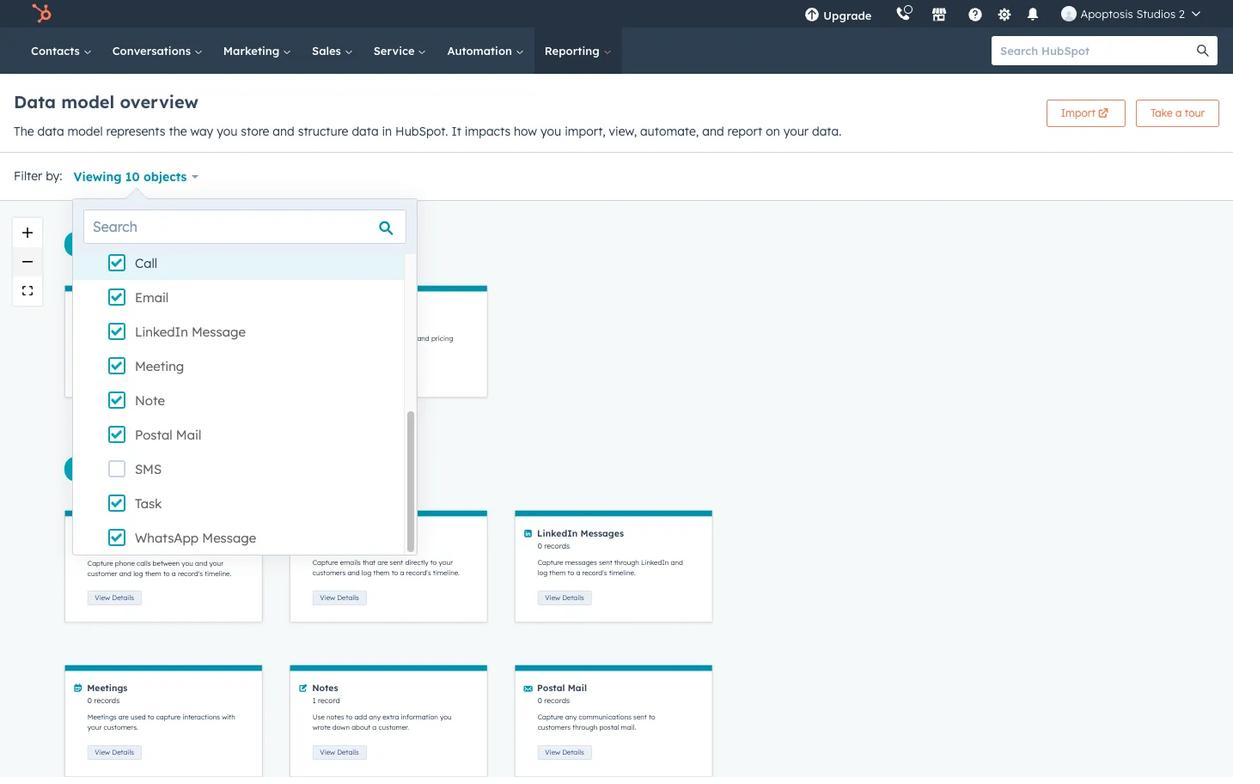 Task type: vqa. For each thing, say whether or not it's contained in the screenshot.
way
yes



Task type: locate. For each thing, give the bounding box(es) containing it.
capture emails that are sent directly to your customers and log them to a record's timeline.
[[313, 559, 460, 578]]

0 vertical spatial information
[[378, 335, 415, 343]]

import,
[[565, 124, 606, 139]]

message up opportunity.
[[192, 324, 246, 340]]

calls
[[87, 528, 109, 539]]

0 vertical spatial the
[[14, 124, 34, 139]]

automation
[[447, 44, 515, 58]]

linkedin up messages
[[537, 528, 578, 539]]

1 vertical spatial 1 record
[[313, 696, 340, 705]]

the inside the revenue connected to a company, which is commonly called an opportunity.
[[88, 335, 99, 343]]

details
[[112, 369, 134, 377], [112, 594, 134, 602], [337, 594, 359, 602], [562, 594, 584, 602], [112, 749, 134, 757], [337, 749, 359, 757], [562, 749, 584, 757]]

email
[[135, 290, 169, 306]]

1 record's from the left
[[406, 569, 431, 578]]

0 vertical spatial are
[[378, 559, 388, 568]]

0 horizontal spatial log
[[133, 570, 143, 578]]

1 meetings from the top
[[87, 683, 128, 694]]

customers
[[313, 569, 346, 578], [538, 724, 571, 732]]

2 vertical spatial linkedin
[[641, 559, 669, 568]]

take a tour button
[[1136, 99, 1220, 127]]

1 horizontal spatial linkedin
[[537, 528, 578, 539]]

2 meetings from the top
[[88, 714, 116, 722]]

0
[[88, 542, 92, 551], [538, 542, 542, 551], [88, 696, 92, 705], [538, 696, 542, 705]]

1 up "capture emails that are sent directly to your customers and log them to a record's timeline."
[[313, 542, 316, 551]]

them inside "capture emails that are sent directly to your customers and log them to a record's timeline."
[[373, 569, 390, 578]]

menu containing apoptosis studios 2
[[793, 0, 1213, 28]]

use inside use notes to add any extra information you wrote down about a customer.
[[313, 714, 325, 722]]

1 horizontal spatial any
[[565, 714, 577, 722]]

0 vertical spatial 1 record
[[313, 542, 340, 551]]

1 horizontal spatial data
[[352, 124, 379, 139]]

view details down capture any communications sent to customers through postal mail.
[[545, 749, 584, 757]]

your down whatsapp message on the left bottom of the page
[[209, 560, 224, 568]]

1 vertical spatial customers
[[538, 724, 571, 732]]

filter by:
[[14, 168, 62, 184]]

1 record from the top
[[318, 542, 340, 551]]

details down down
[[337, 749, 359, 757]]

2 them from the left
[[549, 569, 566, 578]]

view details button down commonly
[[88, 366, 141, 381]]

0 up capture any communications sent to customers through postal mail.
[[538, 696, 542, 705]]

communications
[[579, 714, 632, 722]]

1 horizontal spatial customers
[[538, 724, 571, 732]]

between
[[153, 560, 180, 568]]

notes
[[312, 683, 338, 694]]

1 horizontal spatial the
[[88, 335, 99, 343]]

1 any from the left
[[369, 714, 381, 722]]

0 vertical spatial 1
[[313, 542, 316, 551]]

structure
[[298, 124, 349, 139]]

search image
[[1197, 45, 1209, 57]]

the
[[14, 124, 34, 139], [88, 335, 99, 343]]

them down the "that"
[[373, 569, 390, 578]]

meetings are used to capture interactions with your customers.
[[88, 714, 235, 732]]

3 them from the left
[[145, 570, 161, 578]]

capture phone calls between you and your customer and log them to a record's timeline.
[[88, 560, 231, 578]]

0 horizontal spatial customers
[[313, 569, 346, 578]]

1 vertical spatial 2
[[88, 316, 92, 326]]

log down calls
[[133, 570, 143, 578]]

calls
[[137, 560, 151, 568]]

any right add
[[369, 714, 381, 722]]

quotes
[[327, 335, 348, 343]]

viewing
[[73, 169, 122, 185]]

any left communications
[[565, 714, 577, 722]]

view details down customer
[[95, 594, 134, 602]]

2 1 from the top
[[313, 696, 316, 705]]

1 use from the top
[[313, 335, 325, 343]]

details down customer
[[112, 594, 134, 602]]

model down data model overview
[[68, 124, 103, 139]]

records up capture any communications sent to customers through postal mail.
[[544, 696, 570, 705]]

2 any from the left
[[565, 714, 577, 722]]

capture left messages
[[538, 559, 563, 568]]

customers left postal
[[538, 724, 571, 732]]

are right the "that"
[[378, 559, 388, 568]]

you right extra
[[440, 714, 452, 722]]

view for notes
[[320, 749, 335, 757]]

details down messages
[[562, 594, 584, 602]]

details down emails
[[337, 594, 359, 602]]

0 vertical spatial linkedin
[[135, 324, 188, 340]]

sent inside capture messages sent through linkedin and log them to a record's timeline.
[[599, 559, 612, 568]]

postal down note
[[135, 427, 172, 443]]

any inside capture any communications sent to customers through postal mail.
[[565, 714, 577, 722]]

with right interactions
[[222, 714, 235, 722]]

0 records link
[[88, 542, 122, 551]]

a inside "take a tour" button
[[1176, 106, 1182, 119]]

the down data
[[14, 124, 34, 139]]

1 vertical spatial information
[[401, 714, 438, 722]]

view down commonly
[[95, 369, 110, 377]]

message for linkedin message
[[192, 324, 246, 340]]

to
[[163, 335, 169, 343], [350, 335, 357, 343], [430, 559, 437, 568], [392, 569, 398, 578], [568, 569, 574, 578], [163, 570, 170, 578], [148, 714, 154, 722], [346, 714, 353, 722], [649, 714, 655, 722]]

records for linkedin messages
[[544, 542, 570, 551]]

with
[[313, 345, 326, 353], [222, 714, 235, 722]]

0 records for linkedin messages
[[538, 542, 570, 551]]

2 1 record from the top
[[313, 696, 340, 705]]

0 up "meetings are used to capture interactions with your customers." in the left bottom of the page
[[88, 696, 92, 705]]

view details for linkedin messages
[[545, 594, 584, 602]]

to inside capture messages sent through linkedin and log them to a record's timeline.
[[568, 569, 574, 578]]

are
[[378, 559, 388, 568], [118, 714, 129, 722]]

pricing
[[431, 335, 453, 343]]

view details down emails
[[320, 594, 359, 602]]

mail up capture any communications sent to customers through postal mail.
[[568, 683, 587, 694]]

with inside "meetings are used to capture interactions with your customers."
[[222, 714, 235, 722]]

revenue
[[101, 335, 126, 343]]

messages
[[565, 559, 597, 568]]

your left the customers.
[[88, 724, 102, 732]]

store
[[241, 124, 269, 139]]

2 record's from the left
[[582, 569, 607, 578]]

1 horizontal spatial them
[[373, 569, 390, 578]]

records up the customers.
[[94, 696, 120, 705]]

0 horizontal spatial 2
[[88, 316, 92, 326]]

1 horizontal spatial postal
[[537, 683, 565, 694]]

0 vertical spatial postal mail
[[135, 427, 201, 443]]

record up emails
[[318, 542, 340, 551]]

marketing link
[[213, 28, 302, 74]]

0 vertical spatial message
[[192, 324, 246, 340]]

2 down the deals on the top left
[[88, 316, 92, 326]]

1 vertical spatial through
[[573, 724, 598, 732]]

which
[[211, 335, 229, 343]]

view details down messages
[[545, 594, 584, 602]]

1 vertical spatial 1
[[313, 696, 316, 705]]

1 horizontal spatial are
[[378, 559, 388, 568]]

timeline. inside "capture emails that are sent directly to your customers and log them to a record's timeline."
[[433, 569, 460, 578]]

record
[[318, 542, 340, 551], [318, 696, 340, 705]]

0 horizontal spatial with
[[222, 714, 235, 722]]

reporting link
[[534, 28, 622, 74]]

1 record down notes on the left of the page
[[313, 696, 340, 705]]

view down capture messages sent through linkedin and log them to a record's timeline.
[[545, 594, 560, 602]]

that
[[363, 559, 376, 568]]

menu
[[793, 0, 1213, 28]]

an
[[143, 345, 151, 353]]

details down called
[[112, 369, 134, 377]]

2 horizontal spatial linkedin
[[641, 559, 669, 568]]

capture inside capture messages sent through linkedin and log them to a record's timeline.
[[538, 559, 563, 568]]

calling icon button
[[889, 3, 918, 25]]

postal mail down note
[[135, 427, 201, 443]]

linkedin up opportunity.
[[135, 324, 188, 340]]

and
[[273, 124, 295, 139], [702, 124, 724, 139], [417, 335, 430, 343], [671, 559, 683, 568], [195, 560, 207, 568], [348, 569, 360, 578], [119, 570, 131, 578]]

contacts
[[31, 44, 83, 58]]

viewing 10 objects
[[73, 169, 187, 185]]

connected
[[128, 335, 161, 343]]

2 timeline. from the left
[[609, 569, 636, 578]]

1 horizontal spatial timeline.
[[433, 569, 460, 578]]

used
[[131, 714, 146, 722]]

capture inside "capture emails that are sent directly to your customers and log them to a record's timeline."
[[313, 559, 338, 568]]

0 vertical spatial customers
[[313, 569, 346, 578]]

2 horizontal spatial log
[[538, 569, 548, 578]]

mail down meeting
[[176, 427, 201, 443]]

2 inside popup button
[[1179, 7, 1185, 21]]

0 vertical spatial model
[[61, 91, 115, 113]]

view details button down emails
[[313, 591, 366, 606]]

them down messages
[[549, 569, 566, 578]]

1 horizontal spatial 2
[[1179, 7, 1185, 21]]

linkedin inside capture messages sent through linkedin and log them to a record's timeline.
[[641, 559, 669, 568]]

2 horizontal spatial record's
[[582, 569, 607, 578]]

you inside use notes to add any extra information you wrote down about a customer.
[[440, 714, 452, 722]]

view down customer
[[95, 594, 110, 602]]

the for the data model represents the way you store and structure data in hubspot. it impacts how you import, view, automate, and report on your data.
[[14, 124, 34, 139]]

view details button down capture any communications sent to customers through postal mail.
[[538, 746, 592, 761]]

your right directly
[[439, 559, 453, 568]]

down
[[333, 724, 350, 732]]

0 horizontal spatial through
[[573, 724, 598, 732]]

1 timeline. from the left
[[433, 569, 460, 578]]

0 horizontal spatial record's
[[178, 570, 203, 578]]

records down the calls on the left bottom of page
[[95, 542, 122, 551]]

with left 'contacts.'
[[313, 345, 326, 353]]

you inside capture phone calls between you and your customer and log them to a record's timeline.
[[182, 560, 193, 568]]

1 horizontal spatial sent
[[599, 559, 612, 568]]

3 log from the left
[[133, 570, 143, 578]]

3 record's from the left
[[178, 570, 203, 578]]

view down capture any communications sent to customers through postal mail.
[[545, 749, 560, 757]]

view down "capture emails that are sent directly to your customers and log them to a record's timeline."
[[320, 594, 335, 602]]

0 vertical spatial with
[[313, 345, 326, 353]]

1 record for capture
[[313, 542, 340, 551]]

1 vertical spatial message
[[202, 530, 256, 547]]

2 right studios at right
[[1179, 7, 1185, 21]]

whatsapp message
[[135, 530, 256, 547]]

details for postal mail
[[562, 749, 584, 757]]

record down notes on the left of the page
[[318, 696, 340, 705]]

with inside use quotes to share information and pricing with contacts.
[[313, 345, 326, 353]]

2 records
[[88, 316, 121, 326]]

model right data
[[61, 91, 115, 113]]

capture up customer
[[88, 560, 113, 568]]

postal up capture any communications sent to customers through postal mail.
[[537, 683, 565, 694]]

2 horizontal spatial them
[[549, 569, 566, 578]]

record's inside capture phone calls between you and your customer and log them to a record's timeline.
[[178, 570, 203, 578]]

0 vertical spatial through
[[614, 559, 639, 568]]

view details for deals
[[95, 369, 134, 377]]

2 inside 'link'
[[88, 316, 92, 326]]

log inside capture messages sent through linkedin and log them to a record's timeline.
[[538, 569, 548, 578]]

linkedin for linkedin message
[[135, 324, 188, 340]]

0 vertical spatial 2
[[1179, 7, 1185, 21]]

sent left directly
[[390, 559, 403, 568]]

a inside use notes to add any extra information you wrote down about a customer.
[[372, 724, 377, 732]]

view details down commonly
[[95, 369, 134, 377]]

0 horizontal spatial postal
[[135, 427, 172, 443]]

1 down notes on the left of the page
[[313, 696, 316, 705]]

capture
[[156, 714, 181, 722]]

1 vertical spatial the
[[88, 335, 99, 343]]

through down messages
[[614, 559, 639, 568]]

are inside "capture emails that are sent directly to your customers and log them to a record's timeline."
[[378, 559, 388, 568]]

view details button for notes
[[313, 746, 366, 761]]

1
[[313, 542, 316, 551], [313, 696, 316, 705]]

use up wrote
[[313, 714, 325, 722]]

view details button down down
[[313, 746, 366, 761]]

by:
[[46, 168, 62, 184]]

use quotes to share information and pricing with contacts.
[[313, 335, 453, 353]]

2 record from the top
[[318, 696, 340, 705]]

0 horizontal spatial sent
[[390, 559, 403, 568]]

sent inside "capture emails that are sent directly to your customers and log them to a record's timeline."
[[390, 559, 403, 568]]

0 horizontal spatial are
[[118, 714, 129, 722]]

0 records up capture any communications sent to customers through postal mail.
[[538, 696, 570, 705]]

mail
[[176, 427, 201, 443], [568, 683, 587, 694]]

1 horizontal spatial with
[[313, 345, 326, 353]]

1 1 from the top
[[313, 542, 316, 551]]

records down the deals on the top left
[[94, 316, 121, 326]]

details for calls
[[112, 594, 134, 602]]

information right share
[[378, 335, 415, 343]]

view details for postal mail
[[545, 749, 584, 757]]

view details button down customer
[[88, 591, 141, 606]]

data down data
[[37, 124, 64, 139]]

records down linkedin messages
[[544, 542, 570, 551]]

marketplaces image
[[932, 8, 948, 23]]

the up commonly
[[88, 335, 99, 343]]

0 horizontal spatial timeline.
[[205, 570, 231, 578]]

1 log from the left
[[362, 569, 372, 578]]

capture for postal mail
[[538, 714, 563, 722]]

the data model represents the way you store and structure data in hubspot. it impacts how you import, view, automate, and report on your data.
[[14, 124, 842, 139]]

1 vertical spatial mail
[[568, 683, 587, 694]]

log down the "that"
[[362, 569, 372, 578]]

2
[[1179, 7, 1185, 21], [88, 316, 92, 326]]

data left in
[[352, 124, 379, 139]]

and inside use quotes to share information and pricing with contacts.
[[417, 335, 430, 343]]

help image
[[968, 8, 984, 23]]

viewing 10 objects button
[[62, 160, 210, 194]]

2 log from the left
[[538, 569, 548, 578]]

0 horizontal spatial any
[[369, 714, 381, 722]]

0 down linkedin messages
[[538, 542, 542, 551]]

1 record up emails
[[313, 542, 340, 551]]

a inside the revenue connected to a company, which is commonly called an opportunity.
[[171, 335, 176, 343]]

view details button for linkedin messages
[[538, 591, 592, 606]]

view details button
[[88, 366, 141, 381], [88, 591, 141, 606], [313, 591, 366, 606], [538, 591, 592, 606], [88, 746, 141, 761], [313, 746, 366, 761], [538, 746, 592, 761]]

2 horizontal spatial timeline.
[[609, 569, 636, 578]]

log
[[362, 569, 372, 578], [538, 569, 548, 578], [133, 570, 143, 578]]

view down the customers.
[[95, 749, 110, 757]]

capture left communications
[[538, 714, 563, 722]]

0 records up the customers.
[[88, 696, 120, 705]]

tara schultz image
[[1062, 6, 1077, 21]]

them down calls
[[145, 570, 161, 578]]

1 vertical spatial are
[[118, 714, 129, 722]]

record's down directly
[[406, 569, 431, 578]]

tour
[[1185, 106, 1205, 119]]

details down the customers.
[[112, 749, 134, 757]]

details for meetings
[[112, 749, 134, 757]]

to inside use quotes to share information and pricing with contacts.
[[350, 335, 357, 343]]

customers inside capture any communications sent to customers through postal mail.
[[538, 724, 571, 732]]

0 vertical spatial meetings
[[87, 683, 128, 694]]

information up customer.
[[401, 714, 438, 722]]

you
[[217, 124, 238, 139], [541, 124, 561, 139], [182, 560, 193, 568], [440, 714, 452, 722]]

linkedin for linkedin messages
[[537, 528, 578, 539]]

your
[[784, 124, 809, 139], [439, 559, 453, 568], [209, 560, 224, 568], [88, 724, 102, 732]]

view details button down messages
[[538, 591, 592, 606]]

data
[[37, 124, 64, 139], [352, 124, 379, 139]]

meetings inside "meetings are used to capture interactions with your customers."
[[88, 714, 116, 722]]

automate,
[[640, 124, 699, 139]]

record for capture
[[318, 542, 340, 551]]

2 use from the top
[[313, 714, 325, 722]]

linkedin
[[135, 324, 188, 340], [537, 528, 578, 539], [641, 559, 669, 568]]

you right how
[[541, 124, 561, 139]]

3 timeline. from the left
[[205, 570, 231, 578]]

linkedin right messages
[[641, 559, 669, 568]]

2 horizontal spatial sent
[[634, 714, 647, 722]]

log down linkedin messages
[[538, 569, 548, 578]]

1 horizontal spatial through
[[614, 559, 639, 568]]

1 data from the left
[[37, 124, 64, 139]]

capture inside capture any communications sent to customers through postal mail.
[[538, 714, 563, 722]]

timeline. inside capture phone calls between you and your customer and log them to a record's timeline.
[[205, 570, 231, 578]]

postal mail
[[135, 427, 201, 443], [537, 683, 587, 694]]

and inside capture messages sent through linkedin and log them to a record's timeline.
[[671, 559, 683, 568]]

0 records
[[88, 542, 122, 551], [538, 542, 570, 551], [88, 696, 120, 705], [538, 696, 570, 705]]

1 1 record from the top
[[313, 542, 340, 551]]

record's down between
[[178, 570, 203, 578]]

1 vertical spatial use
[[313, 714, 325, 722]]

records
[[94, 316, 121, 326], [95, 542, 122, 551], [544, 542, 570, 551], [94, 696, 120, 705], [544, 696, 570, 705]]

your inside "capture emails that are sent directly to your customers and log them to a record's timeline."
[[439, 559, 453, 568]]

you right way
[[217, 124, 238, 139]]

0 horizontal spatial postal mail
[[135, 427, 201, 443]]

postal mail up capture any communications sent to customers through postal mail.
[[537, 683, 587, 694]]

log inside "capture emails that are sent directly to your customers and log them to a record's timeline."
[[362, 569, 372, 578]]

you right between
[[182, 560, 193, 568]]

0 vertical spatial use
[[313, 335, 325, 343]]

1 horizontal spatial postal mail
[[537, 683, 587, 694]]

1 vertical spatial with
[[222, 714, 235, 722]]

customers down emails
[[313, 569, 346, 578]]

0 horizontal spatial the
[[14, 124, 34, 139]]

through inside capture any communications sent to customers through postal mail.
[[573, 724, 598, 732]]

way
[[190, 124, 213, 139]]

sent right messages
[[599, 559, 612, 568]]

are up the customers.
[[118, 714, 129, 722]]

1 horizontal spatial record's
[[406, 569, 431, 578]]

capture left emails
[[313, 559, 338, 568]]

0 records for postal mail
[[538, 696, 570, 705]]

meetings
[[87, 683, 128, 694], [88, 714, 116, 722]]

use
[[313, 335, 325, 343], [313, 714, 325, 722]]

1 them from the left
[[373, 569, 390, 578]]

service
[[374, 44, 418, 58]]

1 vertical spatial linkedin
[[537, 528, 578, 539]]

the
[[169, 124, 187, 139]]

the revenue connected to a company, which is commonly called an opportunity.
[[88, 335, 236, 353]]

view details down down
[[320, 749, 359, 757]]

0 horizontal spatial data
[[37, 124, 64, 139]]

record's down messages
[[582, 569, 607, 578]]

view for deals
[[95, 369, 110, 377]]

upgrade image
[[805, 8, 820, 23]]

1 horizontal spatial log
[[362, 569, 372, 578]]

capture inside capture phone calls between you and your customer and log them to a record's timeline.
[[88, 560, 113, 568]]

through down communications
[[573, 724, 598, 732]]

0 horizontal spatial mail
[[176, 427, 201, 443]]

details for linkedin messages
[[562, 594, 584, 602]]

0 vertical spatial record
[[318, 542, 340, 551]]

1 vertical spatial record
[[318, 696, 340, 705]]

0 horizontal spatial linkedin
[[135, 324, 188, 340]]

details down capture any communications sent to customers through postal mail.
[[562, 749, 584, 757]]

0 records down linkedin messages
[[538, 542, 570, 551]]

use inside use quotes to share information and pricing with contacts.
[[313, 335, 325, 343]]

sales link
[[302, 28, 363, 74]]

data.
[[812, 124, 842, 139]]

information inside use quotes to share information and pricing with contacts.
[[378, 335, 415, 343]]

use left quotes on the top left of page
[[313, 335, 325, 343]]

1 vertical spatial meetings
[[88, 714, 116, 722]]

0 horizontal spatial them
[[145, 570, 161, 578]]

meetings for meetings are used to capture interactions with your customers.
[[88, 714, 116, 722]]

view details down the customers.
[[95, 749, 134, 757]]

extra
[[383, 714, 399, 722]]



Task type: describe. For each thing, give the bounding box(es) containing it.
records for postal mail
[[544, 696, 570, 705]]

notes
[[327, 714, 344, 722]]

apoptosis
[[1081, 7, 1133, 21]]

record's inside "capture emails that are sent directly to your customers and log them to a record's timeline."
[[406, 569, 431, 578]]

interactions
[[183, 714, 220, 722]]

your inside "meetings are used to capture interactions with your customers."
[[88, 724, 102, 732]]

notifications button
[[1019, 0, 1048, 28]]

directly
[[405, 559, 428, 568]]

service link
[[363, 28, 437, 74]]

view for linkedin messages
[[545, 594, 560, 602]]

0 records for meetings
[[88, 696, 120, 705]]

sms
[[135, 462, 162, 478]]

zoom in image
[[22, 228, 33, 238]]

any inside use notes to add any extra information you wrote down about a customer.
[[369, 714, 381, 722]]

use for wrote
[[313, 714, 325, 722]]

2 data from the left
[[352, 124, 379, 139]]

view details button for postal mail
[[538, 746, 592, 761]]

view for postal mail
[[545, 749, 560, 757]]

upgrade
[[824, 9, 872, 22]]

search button
[[1189, 36, 1218, 65]]

take a tour
[[1151, 106, 1205, 119]]

called
[[122, 345, 141, 353]]

hubspot image
[[31, 3, 52, 24]]

log inside capture phone calls between you and your customer and log them to a record's timeline.
[[133, 570, 143, 578]]

record for use
[[318, 696, 340, 705]]

import link
[[1047, 99, 1126, 127]]

0 down the calls on the left bottom of page
[[88, 542, 92, 551]]

view,
[[609, 124, 637, 139]]

timeline. inside capture messages sent through linkedin and log them to a record's timeline.
[[609, 569, 636, 578]]

0 vertical spatial postal
[[135, 427, 172, 443]]

to inside use notes to add any extra information you wrote down about a customer.
[[346, 714, 353, 722]]

0 for postal mail
[[538, 696, 542, 705]]

customers.
[[104, 724, 138, 732]]

data model overview
[[14, 91, 198, 113]]

view details button for meetings
[[88, 746, 141, 761]]

1 for capture
[[313, 542, 316, 551]]

meetings for meetings
[[87, 683, 128, 694]]

your right on
[[784, 124, 809, 139]]

linkedin message
[[135, 324, 246, 340]]

them inside capture messages sent through linkedin and log them to a record's timeline.
[[549, 569, 566, 578]]

through inside capture messages sent through linkedin and log them to a record's timeline.
[[614, 559, 639, 568]]

fit view image
[[22, 287, 33, 296]]

settings link
[[994, 5, 1015, 23]]

information inside use notes to add any extra information you wrote down about a customer.
[[401, 714, 438, 722]]

conversations
[[112, 44, 194, 58]]

represents
[[106, 124, 166, 139]]

to inside capture phone calls between you and your customer and log them to a record's timeline.
[[163, 570, 170, 578]]

1 record for use
[[313, 696, 340, 705]]

the for the revenue connected to a company, which is commonly called an opportunity.
[[88, 335, 99, 343]]

contacts link
[[21, 28, 102, 74]]

a inside capture messages sent through linkedin and log them to a record's timeline.
[[576, 569, 580, 578]]

details for deals
[[112, 369, 134, 377]]

apoptosis studios 2 button
[[1052, 0, 1211, 28]]

objects
[[143, 169, 187, 185]]

conversations link
[[102, 28, 213, 74]]

them inside capture phone calls between you and your customer and log them to a record's timeline.
[[145, 570, 161, 578]]

use for contacts.
[[313, 335, 325, 343]]

to inside "meetings are used to capture interactions with your customers."
[[148, 714, 154, 722]]

mail.
[[621, 724, 636, 732]]

messages
[[581, 528, 624, 539]]

settings image
[[997, 7, 1012, 23]]

1 vertical spatial model
[[68, 124, 103, 139]]

contacts.
[[328, 345, 357, 353]]

message for whatsapp message
[[202, 530, 256, 547]]

customers inside "capture emails that are sent directly to your customers and log them to a record's timeline."
[[313, 569, 346, 578]]

data
[[14, 91, 56, 113]]

records for meetings
[[94, 696, 120, 705]]

add
[[354, 714, 367, 722]]

overview
[[120, 91, 198, 113]]

to inside capture any communications sent to customers through postal mail.
[[649, 714, 655, 722]]

view details button for deals
[[88, 366, 141, 381]]

use notes to add any extra information you wrote down about a customer.
[[313, 714, 452, 732]]

linkedin messages
[[537, 528, 624, 539]]

Search HubSpot search field
[[992, 36, 1202, 65]]

wrote
[[313, 724, 331, 732]]

capture for calls
[[88, 560, 113, 568]]

hubspot link
[[21, 3, 64, 24]]

customer.
[[379, 724, 409, 732]]

automation link
[[437, 28, 534, 74]]

reporting
[[545, 44, 603, 58]]

1 vertical spatial postal mail
[[537, 683, 587, 694]]

details for notes
[[337, 749, 359, 757]]

view for calls
[[95, 594, 110, 602]]

your inside capture phone calls between you and your customer and log them to a record's timeline.
[[209, 560, 224, 568]]

share
[[359, 335, 376, 343]]

records inside 'link'
[[94, 316, 121, 326]]

10
[[125, 169, 140, 185]]

emails
[[340, 559, 361, 568]]

studios
[[1137, 7, 1176, 21]]

how
[[514, 124, 537, 139]]

it
[[452, 124, 461, 139]]

view details for meetings
[[95, 749, 134, 757]]

notifications image
[[1026, 8, 1041, 23]]

apoptosis studios 2
[[1081, 7, 1185, 21]]

a inside "capture emails that are sent directly to your customers and log them to a record's timeline."
[[400, 569, 404, 578]]

import
[[1061, 106, 1096, 119]]

calling icon image
[[896, 7, 911, 22]]

view details button for calls
[[88, 591, 141, 606]]

0 vertical spatial mail
[[176, 427, 201, 443]]

customer
[[88, 570, 117, 578]]

meeting
[[135, 358, 184, 375]]

company,
[[177, 335, 209, 343]]

view details for notes
[[320, 749, 359, 757]]

0 for meetings
[[88, 696, 92, 705]]

0 for linkedin messages
[[538, 542, 542, 551]]

1 for use
[[313, 696, 316, 705]]

on
[[766, 124, 780, 139]]

a inside capture phone calls between you and your customer and log them to a record's timeline.
[[172, 570, 176, 578]]

2 records link
[[88, 316, 121, 326]]

capture any communications sent to customers through postal mail.
[[538, 714, 655, 732]]

marketing
[[223, 44, 283, 58]]

help button
[[961, 0, 991, 28]]

task
[[135, 496, 162, 512]]

commonly
[[88, 345, 121, 353]]

Search search field
[[83, 210, 407, 244]]

0 records down the calls on the left bottom of page
[[88, 542, 122, 551]]

capture for linkedin messages
[[538, 559, 563, 568]]

and inside "capture emails that are sent directly to your customers and log them to a record's timeline."
[[348, 569, 360, 578]]

postal
[[599, 724, 619, 732]]

opportunity.
[[153, 345, 192, 353]]

record's inside capture messages sent through linkedin and log them to a record's timeline.
[[582, 569, 607, 578]]

report
[[728, 124, 763, 139]]

whatsapp
[[135, 530, 199, 547]]

to inside the revenue connected to a company, which is commonly called an opportunity.
[[163, 335, 169, 343]]

sales
[[312, 44, 344, 58]]

take
[[1151, 106, 1173, 119]]

sent inside capture any communications sent to customers through postal mail.
[[634, 714, 647, 722]]

are inside "meetings are used to capture interactions with your customers."
[[118, 714, 129, 722]]

view for meetings
[[95, 749, 110, 757]]

1 horizontal spatial mail
[[568, 683, 587, 694]]

about
[[352, 724, 371, 732]]

phone
[[115, 560, 135, 568]]

1 vertical spatial postal
[[537, 683, 565, 694]]

in
[[382, 124, 392, 139]]

view details for calls
[[95, 594, 134, 602]]

hubspot.
[[395, 124, 448, 139]]

impacts
[[465, 124, 511, 139]]



